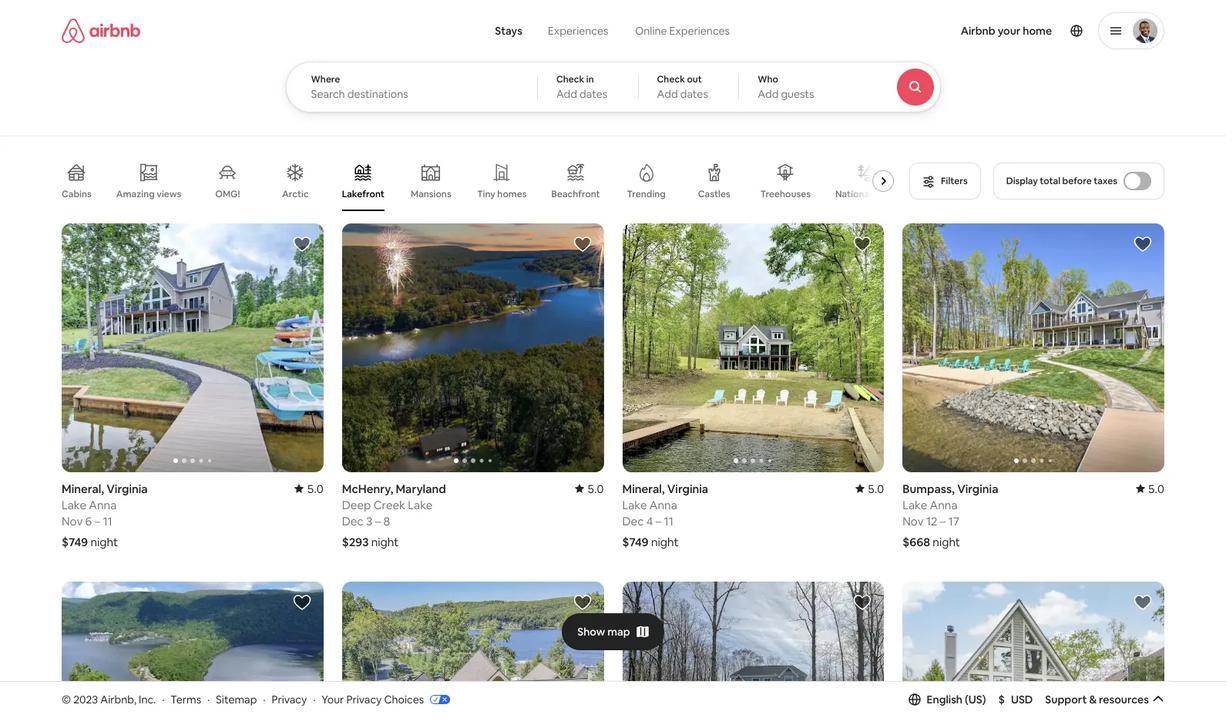 Task type: locate. For each thing, give the bounding box(es) containing it.
nov left 6
[[62, 514, 83, 529]]

resources
[[1099, 693, 1149, 707]]

support & resources button
[[1046, 693, 1165, 707]]

inc.
[[139, 693, 156, 707]]

tiny homes
[[477, 188, 527, 200]]

lake inside mineral, virginia lake anna nov 6 – 11 $749 night
[[62, 498, 86, 512]]

3 anna from the left
[[930, 498, 958, 512]]

1 horizontal spatial 5.0 out of 5 average rating image
[[575, 482, 604, 496]]

0 vertical spatial add to wishlist: bumpass, virginia image
[[1134, 235, 1153, 254]]

lake
[[62, 498, 86, 512], [408, 498, 433, 512], [623, 498, 647, 512], [903, 498, 928, 512]]

nov for nov 12 – 17
[[903, 514, 924, 529]]

None search field
[[286, 0, 983, 113]]

privacy right your
[[346, 693, 382, 707]]

1 horizontal spatial dec
[[623, 514, 644, 529]]

1 horizontal spatial nov
[[903, 514, 924, 529]]

check left in
[[557, 73, 585, 86]]

2 anna from the left
[[650, 498, 677, 512]]

1 $749 from the left
[[62, 535, 88, 549]]

3 lake from the left
[[623, 498, 647, 512]]

– left 17
[[940, 514, 946, 529]]

display total before taxes
[[1007, 175, 1118, 187]]

5.0 out of 5 average rating image
[[856, 482, 884, 496], [1136, 482, 1165, 496]]

2 dec from the left
[[623, 514, 644, 529]]

check inside check out add dates
[[657, 73, 685, 86]]

©
[[62, 693, 71, 707]]

2 night from the left
[[371, 535, 399, 549]]

experiences up in
[[548, 24, 609, 38]]

anna up 4 at bottom right
[[650, 498, 677, 512]]

0 horizontal spatial 5.0 out of 5 average rating image
[[295, 482, 324, 496]]

virginia
[[107, 482, 148, 496], [667, 482, 709, 496], [958, 482, 999, 496]]

night for dec 4 – 11
[[651, 535, 679, 549]]

check for check out add dates
[[657, 73, 685, 86]]

2 5.0 from the left
[[588, 482, 604, 496]]

virginia inside bumpass, virginia lake anna nov 12 – 17 $668 night
[[958, 482, 999, 496]]

check out add dates
[[657, 73, 708, 101]]

mineral, inside mineral, virginia lake anna dec 4 – 11 $749 night
[[623, 482, 665, 496]]

night down 8
[[371, 535, 399, 549]]

who
[[758, 73, 779, 86]]

privacy link
[[272, 693, 307, 707]]

airbnb
[[961, 24, 996, 38]]

– inside bumpass, virginia lake anna nov 12 – 17 $668 night
[[940, 514, 946, 529]]

beachfront
[[552, 188, 600, 200]]

airbnb your home
[[961, 24, 1052, 38]]

4 · from the left
[[313, 693, 316, 707]]

– inside mineral, virginia lake anna dec 4 – 11 $749 night
[[656, 514, 662, 529]]

stays button
[[483, 15, 535, 46]]

filters button
[[910, 163, 981, 200]]

0 horizontal spatial mineral,
[[62, 482, 104, 496]]

$749 inside mineral, virginia lake anna nov 6 – 11 $749 night
[[62, 535, 88, 549]]

1 horizontal spatial add to wishlist: bumpass, virginia image
[[1134, 235, 1153, 254]]

2 add from the left
[[657, 87, 678, 101]]

night inside mineral, virginia lake anna nov 6 – 11 $749 night
[[90, 535, 118, 549]]

3
[[366, 514, 373, 529]]

national
[[836, 188, 872, 200]]

– inside mchenry, maryland deep creek lake dec 3 – 8 $293 night
[[375, 514, 381, 529]]

lake for nov 12 – 17
[[903, 498, 928, 512]]

4 5.0 from the left
[[1148, 482, 1165, 496]]

1 5.0 out of 5 average rating image from the left
[[295, 482, 324, 496]]

sitemap
[[216, 693, 257, 707]]

2 11 from the left
[[664, 514, 674, 529]]

1 5.0 from the left
[[307, 482, 324, 496]]

0 horizontal spatial nov
[[62, 514, 83, 529]]

1 check from the left
[[557, 73, 585, 86]]

lake down maryland
[[408, 498, 433, 512]]

3 add from the left
[[758, 87, 779, 101]]

$
[[999, 693, 1005, 707]]

virginia inside mineral, virginia lake anna dec 4 – 11 $749 night
[[667, 482, 709, 496]]

dec
[[342, 514, 364, 529], [623, 514, 644, 529]]

who add guests
[[758, 73, 815, 101]]

· left your
[[313, 693, 316, 707]]

castles
[[698, 188, 731, 200]]

1 anna from the left
[[89, 498, 117, 512]]

$749 down 6
[[62, 535, 88, 549]]

anna for 12
[[930, 498, 958, 512]]

2 mineral, from the left
[[623, 482, 665, 496]]

0 horizontal spatial experiences
[[548, 24, 609, 38]]

1 dec from the left
[[342, 514, 364, 529]]

1 virginia from the left
[[107, 482, 148, 496]]

3 – from the left
[[656, 514, 662, 529]]

night inside mineral, virginia lake anna dec 4 – 11 $749 night
[[651, 535, 679, 549]]

show map
[[578, 625, 630, 639]]

5.0 out of 5 average rating image for mineral, virginia lake anna dec 4 – 11 $749 night
[[856, 482, 884, 496]]

anna inside mineral, virginia lake anna nov 6 – 11 $749 night
[[89, 498, 117, 512]]

$749 inside mineral, virginia lake anna dec 4 – 11 $749 night
[[623, 535, 649, 549]]

– right 3
[[375, 514, 381, 529]]

$749 down 4 at bottom right
[[623, 535, 649, 549]]

· right the inc.
[[162, 693, 165, 707]]

experiences right online
[[670, 24, 730, 38]]

2 horizontal spatial add
[[758, 87, 779, 101]]

creek
[[374, 498, 406, 512]]

lake up 4 at bottom right
[[623, 498, 647, 512]]

night
[[90, 535, 118, 549], [371, 535, 399, 549], [651, 535, 679, 549], [933, 535, 961, 549]]

dates down in
[[580, 87, 608, 101]]

check left "out"
[[657, 73, 685, 86]]

2 – from the left
[[375, 514, 381, 529]]

0 horizontal spatial dec
[[342, 514, 364, 529]]

mineral, for mineral, virginia lake anna nov 6 – 11 $749 night
[[62, 482, 104, 496]]

1 5.0 out of 5 average rating image from the left
[[856, 482, 884, 496]]

3 · from the left
[[263, 693, 266, 707]]

dates for check out add dates
[[681, 87, 708, 101]]

privacy left your
[[272, 693, 307, 707]]

17
[[949, 514, 960, 529]]

2 lake from the left
[[408, 498, 433, 512]]

profile element
[[768, 0, 1165, 62]]

4 – from the left
[[940, 514, 946, 529]]

0 horizontal spatial add to wishlist: bumpass, virginia image
[[854, 593, 872, 612]]

night inside bumpass, virginia lake anna nov 12 – 17 $668 night
[[933, 535, 961, 549]]

add to wishlist: swanton, maryland image
[[1134, 593, 1153, 612]]

1 horizontal spatial anna
[[650, 498, 677, 512]]

1 nov from the left
[[62, 514, 83, 529]]

lake inside mineral, virginia lake anna dec 4 – 11 $749 night
[[623, 498, 647, 512]]

11 inside mineral, virginia lake anna nov 6 – 11 $749 night
[[103, 514, 112, 529]]

2 virginia from the left
[[667, 482, 709, 496]]

mineral, up 6
[[62, 482, 104, 496]]

anna inside bumpass, virginia lake anna nov 12 – 17 $668 night
[[930, 498, 958, 512]]

anna
[[89, 498, 117, 512], [650, 498, 677, 512], [930, 498, 958, 512]]

mineral, virginia lake anna dec 4 – 11 $749 night
[[623, 482, 709, 549]]

show map button
[[562, 613, 664, 650]]

lake inside bumpass, virginia lake anna nov 12 – 17 $668 night
[[903, 498, 928, 512]]

anna up 17
[[930, 498, 958, 512]]

11
[[103, 514, 112, 529], [664, 514, 674, 529]]

2 check from the left
[[657, 73, 685, 86]]

0 horizontal spatial privacy
[[272, 693, 307, 707]]

1 horizontal spatial privacy
[[346, 693, 382, 707]]

1 lake from the left
[[62, 498, 86, 512]]

1 horizontal spatial 5.0 out of 5 average rating image
[[1136, 482, 1165, 496]]

deep
[[342, 498, 371, 512]]

stays tab panel
[[286, 62, 983, 113]]

4
[[647, 514, 653, 529]]

5.0
[[307, 482, 324, 496], [588, 482, 604, 496], [868, 482, 884, 496], [1148, 482, 1165, 496]]

map
[[608, 625, 630, 639]]

– inside mineral, virginia lake anna nov 6 – 11 $749 night
[[95, 514, 100, 529]]

2 dates from the left
[[681, 87, 708, 101]]

mansions
[[411, 188, 452, 200]]

1 horizontal spatial experiences
[[670, 24, 730, 38]]

add inside check in add dates
[[557, 87, 577, 101]]

– for nov 12 – 17
[[940, 514, 946, 529]]

mineral, up 4 at bottom right
[[623, 482, 665, 496]]

nov inside bumpass, virginia lake anna nov 12 – 17 $668 night
[[903, 514, 924, 529]]

&
[[1090, 693, 1097, 707]]

5.0 for mchenry, maryland deep creek lake dec 3 – 8 $293 night
[[588, 482, 604, 496]]

night down 4 at bottom right
[[651, 535, 679, 549]]

choices
[[384, 693, 424, 707]]

3 virginia from the left
[[958, 482, 999, 496]]

5.0 out of 5 average rating image
[[295, 482, 324, 496], [575, 482, 604, 496]]

1 horizontal spatial check
[[657, 73, 685, 86]]

online
[[635, 24, 667, 38]]

1 horizontal spatial add
[[657, 87, 678, 101]]

3 5.0 from the left
[[868, 482, 884, 496]]

lake down bumpass,
[[903, 498, 928, 512]]

terms link
[[171, 693, 201, 707]]

lake up 6
[[62, 498, 86, 512]]

–
[[95, 514, 100, 529], [375, 514, 381, 529], [656, 514, 662, 529], [940, 514, 946, 529]]

display
[[1007, 175, 1038, 187]]

1 horizontal spatial $749
[[623, 535, 649, 549]]

1 mineral, from the left
[[62, 482, 104, 496]]

experiences inside button
[[548, 24, 609, 38]]

– right 4 at bottom right
[[656, 514, 662, 529]]

add down 'online experiences'
[[657, 87, 678, 101]]

dates inside check in add dates
[[580, 87, 608, 101]]

2 $749 from the left
[[623, 535, 649, 549]]

usd
[[1011, 693, 1033, 707]]

anna for 4
[[650, 498, 677, 512]]

·
[[162, 693, 165, 707], [207, 693, 210, 707], [263, 693, 266, 707], [313, 693, 316, 707]]

– right 6
[[95, 514, 100, 529]]

night for nov 12 – 17
[[933, 535, 961, 549]]

taxes
[[1094, 175, 1118, 187]]

dates inside check out add dates
[[681, 87, 708, 101]]

· left privacy link
[[263, 693, 266, 707]]

virginia inside mineral, virginia lake anna nov 6 – 11 $749 night
[[107, 482, 148, 496]]

filters
[[941, 175, 968, 187]]

add inside check out add dates
[[657, 87, 678, 101]]

1 horizontal spatial dates
[[681, 87, 708, 101]]

5.0 out of 5 average rating image for mineral, virginia lake anna nov 6 – 11 $749 night
[[295, 482, 324, 496]]

2 5.0 out of 5 average rating image from the left
[[575, 482, 604, 496]]

dates down "out"
[[681, 87, 708, 101]]

anna for 6
[[89, 498, 117, 512]]

mineral, virginia lake anna nov 6 – 11 $749 night
[[62, 482, 148, 549]]

mineral, inside mineral, virginia lake anna nov 6 – 11 $749 night
[[62, 482, 104, 496]]

0 horizontal spatial virginia
[[107, 482, 148, 496]]

1 · from the left
[[162, 693, 165, 707]]

dec inside mineral, virginia lake anna dec 4 – 11 $749 night
[[623, 514, 644, 529]]

night for nov 6 – 11
[[90, 535, 118, 549]]

add down who
[[758, 87, 779, 101]]

2 nov from the left
[[903, 514, 924, 529]]

add down experiences button
[[557, 87, 577, 101]]

Where field
[[311, 87, 513, 101]]

2 horizontal spatial virginia
[[958, 482, 999, 496]]

your
[[322, 693, 344, 707]]

1 dates from the left
[[580, 87, 608, 101]]

11 for dec 4 – 11
[[664, 514, 674, 529]]

2 privacy from the left
[[346, 693, 382, 707]]

1 11 from the left
[[103, 514, 112, 529]]

3 night from the left
[[651, 535, 679, 549]]

dec left 4 at bottom right
[[623, 514, 644, 529]]

virginia for bumpass, virginia lake anna nov 12 – 17 $668 night
[[958, 482, 999, 496]]

11 inside mineral, virginia lake anna dec 4 – 11 $749 night
[[664, 514, 674, 529]]

0 horizontal spatial $749
[[62, 535, 88, 549]]

night down 6
[[90, 535, 118, 549]]

· right terms
[[207, 693, 210, 707]]

1 privacy from the left
[[272, 693, 307, 707]]

4 lake from the left
[[903, 498, 928, 512]]

11 right 6
[[103, 514, 112, 529]]

english
[[927, 693, 963, 707]]

1 – from the left
[[95, 514, 100, 529]]

nov left "12" at right bottom
[[903, 514, 924, 529]]

dec left 3
[[342, 514, 364, 529]]

0 horizontal spatial anna
[[89, 498, 117, 512]]

$749 for mineral, virginia lake anna nov 6 – 11 $749 night
[[62, 535, 88, 549]]

check
[[557, 73, 585, 86], [657, 73, 685, 86]]

1 horizontal spatial mineral,
[[623, 482, 665, 496]]

night down 17
[[933, 535, 961, 549]]

0 horizontal spatial add
[[557, 87, 577, 101]]

nov inside mineral, virginia lake anna nov 6 – 11 $749 night
[[62, 514, 83, 529]]

anna inside mineral, virginia lake anna dec 4 – 11 $749 night
[[650, 498, 677, 512]]

11 right 4 at bottom right
[[664, 514, 674, 529]]

2 horizontal spatial anna
[[930, 498, 958, 512]]

anna up 6
[[89, 498, 117, 512]]

$749 for mineral, virginia lake anna dec 4 – 11 $749 night
[[623, 535, 649, 549]]

add to wishlist: bumpass, virginia image
[[1134, 235, 1153, 254], [854, 593, 872, 612]]

bumpass, virginia lake anna nov 12 – 17 $668 night
[[903, 482, 999, 549]]

omg!
[[215, 188, 240, 200]]

1 night from the left
[[90, 535, 118, 549]]

$749
[[62, 535, 88, 549], [623, 535, 649, 549]]

1 horizontal spatial virginia
[[667, 482, 709, 496]]

1 add from the left
[[557, 87, 577, 101]]

group
[[62, 151, 901, 211], [62, 224, 324, 472], [342, 224, 604, 472], [623, 224, 884, 472], [903, 224, 1165, 472], [62, 582, 324, 719], [342, 582, 604, 719], [623, 582, 884, 719], [903, 582, 1165, 719]]

english (us)
[[927, 693, 986, 707]]

nov
[[62, 514, 83, 529], [903, 514, 924, 529]]

online experiences
[[635, 24, 730, 38]]

2 5.0 out of 5 average rating image from the left
[[1136, 482, 1165, 496]]

check inside check in add dates
[[557, 73, 585, 86]]

dates for check in add dates
[[580, 87, 608, 101]]

lake for dec 4 – 11
[[623, 498, 647, 512]]

4 night from the left
[[933, 535, 961, 549]]

5.0 out of 5 average rating image for mchenry, maryland deep creek lake dec 3 – 8 $293 night
[[575, 482, 604, 496]]

tiny
[[477, 188, 496, 200]]

0 horizontal spatial 11
[[103, 514, 112, 529]]

1 horizontal spatial 11
[[664, 514, 674, 529]]

mineral, for mineral, virginia lake anna dec 4 – 11 $749 night
[[623, 482, 665, 496]]

0 horizontal spatial check
[[557, 73, 585, 86]]

1 experiences from the left
[[548, 24, 609, 38]]

0 horizontal spatial 5.0 out of 5 average rating image
[[856, 482, 884, 496]]

parks
[[874, 188, 898, 200]]

0 horizontal spatial dates
[[580, 87, 608, 101]]

dates
[[580, 87, 608, 101], [681, 87, 708, 101]]



Task type: vqa. For each thing, say whether or not it's contained in the screenshot.


Task type: describe. For each thing, give the bounding box(es) containing it.
experiences button
[[535, 15, 622, 46]]

add to wishlist: mchenry, maryland image
[[573, 235, 592, 254]]

online experiences link
[[622, 15, 744, 46]]

5.0 for mineral, virginia lake anna dec 4 – 11 $749 night
[[868, 482, 884, 496]]

$293
[[342, 535, 369, 549]]

add for check in add dates
[[557, 87, 577, 101]]

terms · sitemap · privacy
[[171, 693, 307, 707]]

(us)
[[965, 693, 986, 707]]

5.0 out of 5 average rating image for bumpass, virginia lake anna nov 12 – 17 $668 night
[[1136, 482, 1165, 496]]

night inside mchenry, maryland deep creek lake dec 3 – 8 $293 night
[[371, 535, 399, 549]]

nov for nov 6 – 11
[[62, 514, 83, 529]]

check in add dates
[[557, 73, 608, 101]]

before
[[1063, 175, 1092, 187]]

cabins
[[62, 188, 92, 200]]

sitemap link
[[216, 693, 257, 707]]

mchenry,
[[342, 482, 393, 496]]

none search field containing stays
[[286, 0, 983, 113]]

your
[[998, 24, 1021, 38]]

$668
[[903, 535, 931, 549]]

home
[[1023, 24, 1052, 38]]

virginia for mineral, virginia lake anna nov 6 – 11 $749 night
[[107, 482, 148, 496]]

12
[[927, 514, 938, 529]]

add for check out add dates
[[657, 87, 678, 101]]

add to wishlist: mineral, virginia image
[[293, 235, 311, 254]]

lakefront
[[342, 188, 385, 200]]

8
[[384, 514, 390, 529]]

national parks
[[836, 188, 898, 200]]

lake inside mchenry, maryland deep creek lake dec 3 – 8 $293 night
[[408, 498, 433, 512]]

guests
[[781, 87, 815, 101]]

arctic
[[282, 188, 309, 200]]

what can we help you find? tab list
[[483, 15, 622, 46]]

homes
[[498, 188, 527, 200]]

2 · from the left
[[207, 693, 210, 707]]

in
[[587, 73, 594, 86]]

amazing
[[116, 188, 155, 200]]

1 vertical spatial add to wishlist: bumpass, virginia image
[[854, 593, 872, 612]]

views
[[157, 188, 181, 200]]

support & resources
[[1046, 693, 1149, 707]]

add to wishlist: james creek, pennsylvania image
[[293, 593, 311, 612]]

6
[[85, 514, 92, 529]]

– for dec 4 – 11
[[656, 514, 662, 529]]

display total before taxes button
[[994, 163, 1165, 200]]

your privacy choices
[[322, 693, 424, 707]]

check for check in add dates
[[557, 73, 585, 86]]

your privacy choices link
[[322, 693, 450, 708]]

where
[[311, 73, 340, 86]]

show
[[578, 625, 605, 639]]

treehouses
[[761, 188, 811, 200]]

english (us) button
[[909, 693, 986, 707]]

trending
[[627, 188, 666, 200]]

group containing amazing views
[[62, 151, 901, 211]]

virginia for mineral, virginia lake anna dec 4 – 11 $749 night
[[667, 482, 709, 496]]

dec inside mchenry, maryland deep creek lake dec 3 – 8 $293 night
[[342, 514, 364, 529]]

lake for nov 6 – 11
[[62, 498, 86, 512]]

2023
[[73, 693, 98, 707]]

stays
[[495, 24, 523, 38]]

out
[[687, 73, 702, 86]]

support
[[1046, 693, 1087, 707]]

maryland
[[396, 482, 446, 496]]

5.0 for bumpass, virginia lake anna nov 12 – 17 $668 night
[[1148, 482, 1165, 496]]

airbnb,
[[100, 693, 136, 707]]

5.0 for mineral, virginia lake anna nov 6 – 11 $749 night
[[307, 482, 324, 496]]

– for nov 6 – 11
[[95, 514, 100, 529]]

add inside who add guests
[[758, 87, 779, 101]]

© 2023 airbnb, inc. ·
[[62, 693, 165, 707]]

total
[[1040, 175, 1061, 187]]

2 experiences from the left
[[670, 24, 730, 38]]

airbnb your home link
[[952, 15, 1062, 47]]

11 for nov 6 – 11
[[103, 514, 112, 529]]

$ usd
[[999, 693, 1033, 707]]

mchenry, maryland deep creek lake dec 3 – 8 $293 night
[[342, 482, 446, 549]]

add to wishlist: oakland, maryland image
[[573, 593, 592, 612]]

bumpass,
[[903, 482, 955, 496]]

amazing views
[[116, 188, 181, 200]]

terms
[[171, 693, 201, 707]]

add to wishlist: mineral, virginia image
[[854, 235, 872, 254]]



